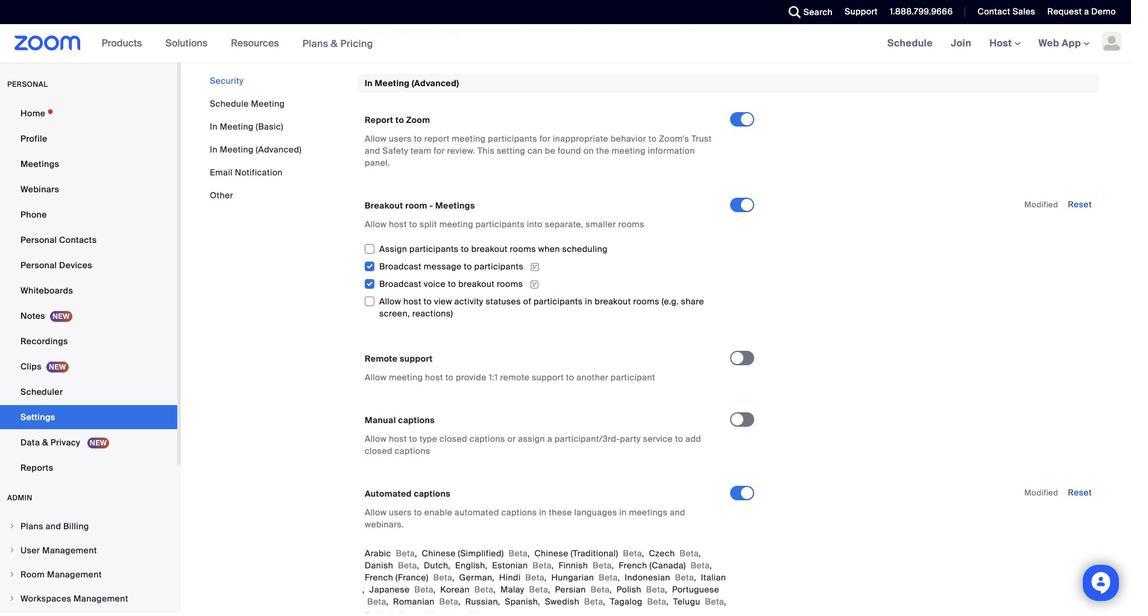Task type: vqa. For each thing, say whether or not it's contained in the screenshot.
continuous
no



Task type: describe. For each thing, give the bounding box(es) containing it.
request a demo
[[1048, 6, 1116, 17]]

reports
[[21, 463, 53, 473]]

in meeting (advanced) link
[[210, 144, 302, 155]]

rooms inside broadcast voice to breakout rooms application
[[497, 279, 523, 289]]

reset button for beta
[[1068, 487, 1092, 498]]

& for privacy
[[42, 437, 48, 448]]

automated
[[365, 488, 412, 499]]

profile link
[[0, 127, 177, 151]]

resources button
[[231, 24, 284, 63]]

personal
[[7, 80, 48, 89]]

contact sales
[[978, 6, 1036, 17]]

share
[[681, 296, 704, 307]]

in for in meeting (advanced) link
[[210, 144, 218, 155]]

setting
[[497, 145, 525, 156]]

clips link
[[0, 355, 177, 379]]

search
[[804, 7, 833, 17]]

automated captions
[[365, 488, 451, 499]]

allow host to split meeting participants into separate, smaller rooms
[[365, 219, 645, 230]]

management for workspaces management
[[74, 593, 128, 604]]

screen,
[[379, 308, 410, 319]]

to up team
[[414, 133, 422, 144]]

meeting for schedule meeting link
[[251, 98, 285, 109]]

management for user management
[[42, 545, 97, 556]]

another
[[577, 372, 609, 383]]

schedule for schedule
[[887, 37, 933, 49]]

to inside application
[[464, 261, 472, 272]]

automated
[[455, 507, 499, 518]]

rooms up support version for broadcast message to participants image
[[510, 244, 536, 254]]

host button
[[990, 37, 1021, 49]]

1 horizontal spatial a
[[1084, 6, 1089, 17]]

support version for broadcast voice to breakout rooms image
[[526, 279, 543, 290]]

broadcast voice to breakout rooms
[[379, 279, 523, 289]]

email notification link
[[210, 167, 283, 178]]

1 horizontal spatial (advanced)
[[412, 78, 459, 88]]

participants inside all participant profile pictures will be hidden and only the names of participants will be displayed on the video screen. participants will not be able to update their profile pictures in the meeting.
[[640, 5, 689, 15]]

remote
[[365, 353, 398, 364]]

1.888.799.9666 button up join
[[881, 0, 956, 24]]

group inside in meeting (advanced) element
[[364, 240, 730, 322]]

captions down type
[[395, 446, 430, 456]]

type
[[420, 434, 437, 444]]

in meeting (basic) link
[[210, 121, 283, 132]]

captions left or
[[470, 434, 505, 444]]

pricing
[[340, 37, 373, 50]]

schedule link
[[878, 24, 942, 63]]

captions inside allow users to enable automated captions in these languages in meetings and webinars.
[[501, 507, 537, 518]]

0 vertical spatial in meeting (advanced)
[[365, 78, 459, 88]]

plans & pricing
[[302, 37, 373, 50]]

allow for allow host to view activity statuses of participants in breakout rooms (e.g. share screen, reactions)
[[379, 296, 401, 307]]

to inside "allow host to view activity statuses of participants in breakout rooms (e.g. share screen, reactions)"
[[424, 296, 432, 307]]

-
[[430, 200, 433, 211]]

to up broadcast message to participants
[[461, 244, 469, 254]]

report to zoom
[[365, 115, 430, 125]]

web app button
[[1039, 37, 1090, 49]]

modified for allow host to view activity statuses of participants in breakout rooms (e.g. share screen, reactions)
[[1025, 200, 1058, 210]]

persian
[[555, 584, 586, 595]]

0 vertical spatial closed
[[440, 434, 467, 444]]

whiteboards link
[[0, 279, 177, 303]]

web app
[[1039, 37, 1081, 49]]

support
[[845, 6, 878, 17]]

to left type
[[409, 434, 417, 444]]

dutch
[[424, 560, 448, 571]]

breakout inside "allow host to view activity statuses of participants in breakout rooms (e.g. share screen, reactions)"
[[595, 296, 631, 307]]

solutions
[[165, 37, 207, 49]]

personal devices
[[21, 260, 92, 271]]

remote support
[[365, 353, 433, 364]]

right image for user management
[[8, 547, 16, 554]]

to inside application
[[448, 279, 456, 289]]

breakout
[[365, 200, 403, 211]]

plans and billing
[[21, 521, 89, 532]]

1 vertical spatial pictures
[[365, 29, 398, 40]]

participants inside allow users to report meeting participants for inappropriate behavior to zoom's trust and safety team for review. this setting can be found on the meeting information panel.
[[488, 133, 537, 144]]

breakout room - meetings
[[365, 200, 475, 211]]

meeting for in meeting (advanced) link
[[220, 144, 254, 155]]

view
[[434, 296, 452, 307]]

participants inside application
[[474, 261, 524, 272]]

meeting up 'review.' on the top left of page
[[452, 133, 486, 144]]

manual captions
[[365, 415, 435, 426]]

user management
[[21, 545, 97, 556]]

and inside allow users to report meeting participants for inappropriate behavior to zoom's trust and safety team for review. this setting can be found on the meeting information panel.
[[365, 145, 380, 156]]

1:1
[[489, 372, 498, 383]]

& for pricing
[[331, 37, 338, 50]]

right image for room management
[[8, 571, 16, 578]]

meeting down remote support
[[389, 372, 423, 383]]

1 horizontal spatial pictures
[[453, 5, 486, 15]]

in meeting (basic)
[[210, 121, 283, 132]]

sales
[[1013, 6, 1036, 17]]

plans for plans and billing
[[21, 521, 43, 532]]

(traditional)
[[571, 548, 618, 559]]

reset for allow host to view activity statuses of participants in breakout rooms (e.g. share screen, reactions)
[[1068, 199, 1092, 210]]

to left the another
[[566, 372, 574, 383]]

room
[[405, 200, 427, 211]]

in meeting (advanced) element
[[358, 74, 1099, 613]]

the left video
[[419, 17, 433, 27]]

all participant profile pictures will be hidden and only the names of participants will be displayed on the video screen. participants will not be able to update their profile pictures in the meeting.
[[365, 5, 718, 40]]

in left the these
[[539, 507, 547, 518]]

hidden
[[517, 5, 545, 15]]

captions up "enable"
[[414, 488, 451, 499]]

0 horizontal spatial support
[[400, 353, 433, 364]]

review.
[[447, 145, 475, 156]]

update
[[618, 17, 647, 27]]

allow host to view activity statuses of participants in breakout rooms (e.g. share screen, reactions)
[[379, 296, 704, 319]]

host for split
[[389, 219, 407, 230]]

allow meeting host to provide 1:1 remote support to another participant
[[365, 372, 655, 383]]

scheduler
[[21, 387, 63, 397]]

assign participants to breakout rooms when scheduling
[[379, 244, 608, 254]]

names
[[600, 5, 628, 15]]

notes
[[21, 311, 45, 321]]

zoom's
[[659, 133, 689, 144]]

remote
[[500, 372, 530, 383]]

polish
[[617, 584, 642, 595]]

workspaces management menu item
[[0, 587, 177, 610]]

participant inside in meeting (advanced) element
[[611, 372, 655, 383]]

the left meeting.
[[410, 29, 424, 40]]

provide
[[456, 372, 487, 383]]

reports link
[[0, 456, 177, 480]]

broadcast for broadcast message to participants
[[379, 261, 422, 272]]

plans and billing menu item
[[0, 515, 177, 538]]

personal for personal contacts
[[21, 235, 57, 245]]

participants inside "allow host to view activity statuses of participants in breakout rooms (e.g. share screen, reactions)"
[[534, 296, 583, 307]]

message
[[424, 261, 462, 272]]

2 horizontal spatial will
[[692, 5, 705, 15]]

right image for workspaces management
[[8, 595, 16, 602]]

korean
[[440, 584, 470, 595]]

to inside all participant profile pictures will be hidden and only the names of participants will be displayed on the video screen. participants will not be able to update their profile pictures in the meeting.
[[607, 17, 616, 27]]

0 horizontal spatial profile
[[424, 5, 451, 15]]

data & privacy link
[[0, 431, 177, 455]]

displayed
[[365, 17, 404, 27]]

breakout for voice
[[458, 279, 495, 289]]

behavior
[[611, 133, 646, 144]]

able
[[587, 17, 605, 27]]

broadcast message to participants application
[[364, 257, 730, 275]]

information
[[648, 145, 695, 156]]

settings
[[21, 412, 55, 423]]

enable
[[424, 507, 452, 518]]

meeting.
[[426, 29, 462, 40]]

participants up message
[[409, 244, 459, 254]]

room management menu item
[[0, 563, 177, 586]]

allow for allow host to type closed captions or assign a participant/3rd-party service to add closed captions
[[365, 434, 387, 444]]

meetings inside in meeting (advanced) element
[[435, 200, 475, 211]]

rooms right smaller
[[618, 219, 645, 230]]

danish
[[365, 560, 393, 571]]

on inside all participant profile pictures will be hidden and only the names of participants will be displayed on the video screen. participants will not be able to update their profile pictures in the meeting.
[[407, 17, 417, 27]]

can
[[528, 145, 543, 156]]

join
[[951, 37, 972, 49]]

other link
[[210, 190, 233, 201]]

panel.
[[365, 157, 390, 168]]

personal menu menu
[[0, 101, 177, 481]]

data & privacy
[[21, 437, 82, 448]]

banner containing products
[[0, 24, 1131, 63]]

team
[[411, 145, 431, 156]]

request
[[1048, 6, 1082, 17]]

whiteboards
[[21, 285, 73, 296]]

schedule meeting link
[[210, 98, 285, 109]]

reset button for allow host to view activity statuses of participants in breakout rooms (e.g. share screen, reactions)
[[1068, 199, 1092, 210]]

webinars
[[21, 184, 59, 195]]

management for room management
[[47, 569, 102, 580]]

czech
[[649, 548, 675, 559]]

schedule for schedule meeting
[[210, 98, 249, 109]]

resources
[[231, 37, 279, 49]]



Task type: locate. For each thing, give the bounding box(es) containing it.
their
[[649, 17, 668, 27]]

plans right right image at the left bottom of page
[[21, 521, 43, 532]]

1 vertical spatial french
[[365, 572, 393, 583]]

of up update
[[630, 5, 638, 15]]

personal devices link
[[0, 253, 177, 277]]

users up webinars.
[[389, 507, 412, 518]]

1 vertical spatial personal
[[21, 260, 57, 271]]

broadcast for broadcast voice to breakout rooms
[[379, 279, 422, 289]]

0 vertical spatial a
[[1084, 6, 1089, 17]]

in meeting (advanced) up zoom
[[365, 78, 459, 88]]

in up email
[[210, 144, 218, 155]]

arabic
[[365, 548, 391, 559]]

be inside allow users to report meeting participants for inappropriate behavior to zoom's trust and safety team for review. this setting can be found on the meeting information panel.
[[545, 145, 556, 156]]

(advanced) inside menu bar
[[256, 144, 302, 155]]

allow for allow host to split meeting participants into separate, smaller rooms
[[365, 219, 387, 230]]

french
[[619, 560, 647, 571], [365, 572, 393, 583]]

personal inside 'personal contacts' link
[[21, 235, 57, 245]]

search button
[[780, 0, 836, 24]]

(canada)
[[650, 560, 686, 571]]

1 horizontal spatial plans
[[302, 37, 328, 50]]

2 vertical spatial breakout
[[595, 296, 631, 307]]

activity
[[454, 296, 483, 307]]

french up indonesian
[[619, 560, 647, 571]]

rooms inside "allow host to view activity statuses of participants in breakout rooms (e.g. share screen, reactions)"
[[633, 296, 660, 307]]

1 vertical spatial on
[[584, 145, 594, 156]]

chinese
[[422, 548, 456, 559], [535, 548, 568, 559]]

the up able
[[584, 5, 597, 15]]

breakout down 'allow host to split meeting participants into separate, smaller rooms'
[[471, 244, 508, 254]]

2 chinese from the left
[[535, 548, 568, 559]]

1 horizontal spatial will
[[544, 17, 557, 27]]

email notification
[[210, 167, 283, 178]]

on down inappropriate
[[584, 145, 594, 156]]

(advanced) down (basic)
[[256, 144, 302, 155]]

and right meetings
[[670, 507, 685, 518]]

statuses
[[486, 296, 521, 307]]

2 reset from the top
[[1068, 487, 1092, 498]]

1 broadcast from the top
[[379, 261, 422, 272]]

& inside the product information navigation
[[331, 37, 338, 50]]

participants up their
[[640, 5, 689, 15]]

modified for beta
[[1025, 488, 1058, 498]]

broadcast down "assign"
[[379, 261, 422, 272]]

meeting down schedule meeting link
[[220, 121, 254, 132]]

1 horizontal spatial schedule
[[887, 37, 933, 49]]

1 vertical spatial &
[[42, 437, 48, 448]]

participants
[[640, 5, 689, 15], [488, 133, 537, 144], [476, 219, 525, 230], [409, 244, 459, 254], [474, 261, 524, 272], [534, 296, 583, 307]]

personal contacts link
[[0, 228, 177, 252]]

1 vertical spatial breakout
[[458, 279, 495, 289]]

support right the remote
[[400, 353, 433, 364]]

1 users from the top
[[389, 133, 412, 144]]

1 vertical spatial plans
[[21, 521, 43, 532]]

home link
[[0, 101, 177, 125]]

participants down assign participants to breakout rooms when scheduling
[[474, 261, 524, 272]]

0 vertical spatial on
[[407, 17, 417, 27]]

menu bar containing security
[[210, 75, 302, 201]]

1 vertical spatial for
[[434, 145, 445, 156]]

host down breakout
[[389, 219, 407, 230]]

schedule down "1.888.799.9666"
[[887, 37, 933, 49]]

0 vertical spatial broadcast
[[379, 261, 422, 272]]

2 modified from the top
[[1025, 488, 1058, 498]]

0 horizontal spatial chinese
[[422, 548, 456, 559]]

1 horizontal spatial chinese
[[535, 548, 568, 559]]

1 vertical spatial participant
[[611, 372, 655, 383]]

reset for beta
[[1068, 487, 1092, 498]]

plans for plans & pricing
[[302, 37, 328, 50]]

breakout for participants
[[471, 244, 508, 254]]

indonesian
[[625, 572, 670, 583]]

0 vertical spatial of
[[630, 5, 638, 15]]

allow down manual
[[365, 434, 387, 444]]

tagalog
[[610, 596, 643, 607]]

0 horizontal spatial (advanced)
[[256, 144, 302, 155]]

profile picture image
[[1102, 31, 1122, 51]]

host down "manual captions"
[[389, 434, 407, 444]]

portuguese
[[672, 584, 719, 595]]

meeting down behavior
[[612, 145, 646, 156]]

allow down report
[[365, 133, 387, 144]]

romanian
[[393, 596, 435, 607]]

reset button
[[1068, 199, 1092, 210], [1068, 487, 1092, 498]]

plans inside menu item
[[21, 521, 43, 532]]

in left meetings
[[619, 507, 627, 518]]

admin
[[7, 493, 32, 503]]

schedule inside menu bar
[[210, 98, 249, 109]]

0 vertical spatial right image
[[8, 547, 16, 554]]

french down danish
[[365, 572, 393, 583]]

broadcast inside application
[[379, 261, 422, 272]]

& right data
[[42, 437, 48, 448]]

(advanced) up zoom
[[412, 78, 459, 88]]

these
[[549, 507, 572, 518]]

participant right the another
[[611, 372, 655, 383]]

& inside 'personal menu' menu
[[42, 437, 48, 448]]

data
[[21, 437, 40, 448]]

the inside allow users to report meeting participants for inappropriate behavior to zoom's trust and safety team for review. this setting can be found on the meeting information panel.
[[596, 145, 610, 156]]

0 vertical spatial &
[[331, 37, 338, 50]]

participant inside all participant profile pictures will be hidden and only the names of participants will be displayed on the video screen. participants will not be able to update their profile pictures in the meeting.
[[377, 5, 422, 15]]

or
[[507, 434, 516, 444]]

1 reset from the top
[[1068, 199, 1092, 210]]

screen.
[[459, 17, 490, 27]]

0 vertical spatial modified
[[1025, 200, 1058, 210]]

a inside allow host to type closed captions or assign a participant/3rd-party service to add closed captions
[[547, 434, 552, 444]]

0 vertical spatial reset button
[[1068, 199, 1092, 210]]

to left zoom
[[396, 115, 404, 125]]

0 horizontal spatial closed
[[365, 446, 393, 456]]

contact
[[978, 6, 1011, 17]]

1 vertical spatial modified
[[1025, 488, 1058, 498]]

host inside allow host to type closed captions or assign a participant/3rd-party service to add closed captions
[[389, 434, 407, 444]]

2 reset button from the top
[[1068, 487, 1092, 498]]

1 personal from the top
[[21, 235, 57, 245]]

menu bar
[[210, 75, 302, 201]]

1 right image from the top
[[8, 547, 16, 554]]

participants up assign participants to breakout rooms when scheduling
[[476, 219, 525, 230]]

allow up webinars.
[[365, 507, 387, 518]]

plans & pricing link
[[302, 37, 373, 50], [302, 37, 373, 50]]

1 horizontal spatial support
[[532, 372, 564, 383]]

0 horizontal spatial on
[[407, 17, 417, 27]]

meetings navigation
[[878, 24, 1131, 63]]

reactions)
[[412, 308, 453, 319]]

1 horizontal spatial french
[[619, 560, 647, 571]]

0 horizontal spatial french
[[365, 572, 393, 583]]

zoom
[[406, 115, 430, 125]]

breakout left (e.g.
[[595, 296, 631, 307]]

to left provide
[[445, 372, 454, 383]]

user management menu item
[[0, 539, 177, 562]]

3 right image from the top
[[8, 595, 16, 602]]

profile up video
[[424, 5, 451, 15]]

billing
[[63, 521, 89, 532]]

0 horizontal spatial schedule
[[210, 98, 249, 109]]

meeting
[[375, 78, 410, 88], [251, 98, 285, 109], [220, 121, 254, 132], [220, 144, 254, 155]]

personal for personal devices
[[21, 260, 57, 271]]

0 horizontal spatial pictures
[[365, 29, 398, 40]]

0 horizontal spatial a
[[547, 434, 552, 444]]

on
[[407, 17, 417, 27], [584, 145, 594, 156]]

schedule inside meetings 'navigation'
[[887, 37, 933, 49]]

0 horizontal spatial meetings
[[21, 159, 59, 169]]

2 broadcast from the top
[[379, 279, 422, 289]]

1 horizontal spatial for
[[540, 133, 551, 144]]

allow down breakout
[[365, 219, 387, 230]]

webinars.
[[365, 519, 404, 530]]

meeting up (basic)
[[251, 98, 285, 109]]

user
[[21, 545, 40, 556]]

0 vertical spatial breakout
[[471, 244, 508, 254]]

2 users from the top
[[389, 507, 412, 518]]

1 horizontal spatial closed
[[440, 434, 467, 444]]

2 vertical spatial right image
[[8, 595, 16, 602]]

support version for broadcast message to participants image
[[527, 262, 543, 273]]

1 vertical spatial broadcast
[[379, 279, 422, 289]]

safety
[[383, 145, 408, 156]]

0 vertical spatial schedule
[[887, 37, 933, 49]]

closed down manual
[[365, 446, 393, 456]]

0 horizontal spatial will
[[489, 5, 502, 15]]

host
[[389, 219, 407, 230], [403, 296, 421, 307], [425, 372, 443, 383], [389, 434, 407, 444]]

2 personal from the top
[[21, 260, 57, 271]]

allow host to type closed captions or assign a participant/3rd-party service to add closed captions
[[365, 434, 701, 456]]

1 horizontal spatial participant
[[611, 372, 655, 383]]

1 vertical spatial in
[[210, 121, 218, 132]]

to right voice
[[448, 279, 456, 289]]

on right displayed
[[407, 17, 417, 27]]

right image inside user management menu item
[[8, 547, 16, 554]]

broadcast up screen,
[[379, 279, 422, 289]]

breakout up activity
[[458, 279, 495, 289]]

1 vertical spatial in meeting (advanced)
[[210, 144, 302, 155]]

assign
[[379, 244, 407, 254]]

recordings
[[21, 336, 68, 347]]

all
[[365, 5, 375, 15]]

broadcast inside application
[[379, 279, 422, 289]]

allow for allow users to report meeting participants for inappropriate behavior to zoom's trust and safety team for review. this setting can be found on the meeting information panel.
[[365, 133, 387, 144]]

party
[[620, 434, 641, 444]]

and inside menu item
[[46, 521, 61, 532]]

personal inside personal devices link
[[21, 260, 57, 271]]

allow inside allow users to enable automated captions in these languages in meetings and webinars.
[[365, 507, 387, 518]]

1.888.799.9666 button up schedule link
[[890, 6, 953, 17]]

0 vertical spatial plans
[[302, 37, 328, 50]]

0 vertical spatial profile
[[424, 5, 451, 15]]

meeting right split on the left top of the page
[[439, 219, 473, 230]]

management up 'workspaces management'
[[47, 569, 102, 580]]

right image inside workspaces management menu item
[[8, 595, 16, 602]]

0 vertical spatial reset
[[1068, 199, 1092, 210]]

1 vertical spatial support
[[532, 372, 564, 383]]

zoom logo image
[[14, 36, 81, 51]]

1 vertical spatial right image
[[8, 571, 16, 578]]

notification
[[235, 167, 283, 178]]

0 vertical spatial french
[[619, 560, 647, 571]]

hindi
[[499, 572, 521, 583]]

chinese up dutch
[[422, 548, 456, 559]]

users inside allow users to report meeting participants for inappropriate behavior to zoom's trust and safety team for review. this setting can be found on the meeting information panel.
[[389, 133, 412, 144]]

notes link
[[0, 304, 177, 328]]

host for view
[[403, 296, 421, 307]]

meetings up webinars
[[21, 159, 59, 169]]

1 vertical spatial reset button
[[1068, 487, 1092, 498]]

and up the not
[[547, 5, 563, 15]]

rooms
[[618, 219, 645, 230], [510, 244, 536, 254], [497, 279, 523, 289], [633, 296, 660, 307]]

join link
[[942, 24, 981, 63]]

0 vertical spatial support
[[400, 353, 433, 364]]

0 horizontal spatial plans
[[21, 521, 43, 532]]

0 vertical spatial (advanced)
[[412, 78, 459, 88]]

1 chinese from the left
[[422, 548, 456, 559]]

and left billing
[[46, 521, 61, 532]]

split
[[420, 219, 437, 230]]

of inside all participant profile pictures will be hidden and only the names of participants will be displayed on the video screen. participants will not be able to update their profile pictures in the meeting.
[[630, 5, 638, 15]]

of down support version for broadcast voice to breakout rooms image
[[523, 296, 531, 307]]

(e.g.
[[662, 296, 679, 307]]

0 vertical spatial personal
[[21, 235, 57, 245]]

plans inside the product information navigation
[[302, 37, 328, 50]]

0 horizontal spatial of
[[523, 296, 531, 307]]

1 vertical spatial (advanced)
[[256, 144, 302, 155]]

and inside allow users to enable automated captions in these languages in meetings and webinars.
[[670, 507, 685, 518]]

only
[[565, 5, 582, 15]]

1 reset button from the top
[[1068, 199, 1092, 210]]

allow for allow meeting host to provide 1:1 remote support to another participant
[[365, 372, 387, 383]]

request a demo link
[[1039, 0, 1131, 24], [1048, 6, 1116, 17]]

participant
[[377, 5, 422, 15], [611, 372, 655, 383]]

1 vertical spatial users
[[389, 507, 412, 518]]

0 vertical spatial participant
[[377, 5, 422, 15]]

breakout inside application
[[458, 279, 495, 289]]

1 horizontal spatial of
[[630, 5, 638, 15]]

& left pricing on the left of page
[[331, 37, 338, 50]]

management down billing
[[42, 545, 97, 556]]

rooms left (e.g.
[[633, 296, 660, 307]]

1 vertical spatial profile
[[670, 17, 696, 27]]

manual
[[365, 415, 396, 426]]

meetings right the -
[[435, 200, 475, 211]]

users inside allow users to enable automated captions in these languages in meetings and webinars.
[[389, 507, 412, 518]]

1 vertical spatial of
[[523, 296, 531, 307]]

host up screen,
[[403, 296, 421, 307]]

to inside allow users to enable automated captions in these languages in meetings and webinars.
[[414, 507, 422, 518]]

privacy
[[51, 437, 80, 448]]

allow down the remote
[[365, 372, 387, 383]]

host left provide
[[425, 372, 443, 383]]

in inside all participant profile pictures will be hidden and only the names of participants will be displayed on the video screen. participants will not be able to update their profile pictures in the meeting.
[[401, 29, 408, 40]]

1 horizontal spatial meetings
[[435, 200, 475, 211]]

to left add
[[675, 434, 683, 444]]

english
[[455, 560, 485, 571]]

to left zoom's
[[649, 133, 657, 144]]

this
[[478, 145, 495, 156]]

pictures up screen.
[[453, 5, 486, 15]]

support right remote
[[532, 372, 564, 383]]

admin menu menu
[[0, 515, 177, 613]]

1 horizontal spatial &
[[331, 37, 338, 50]]

meetings inside meetings link
[[21, 159, 59, 169]]

0 horizontal spatial in meeting (advanced)
[[210, 144, 302, 155]]

banner
[[0, 24, 1131, 63]]

allow
[[365, 133, 387, 144], [365, 219, 387, 230], [379, 296, 401, 307], [365, 372, 387, 383], [365, 434, 387, 444], [365, 507, 387, 518]]

in up report
[[365, 78, 373, 88]]

host for type
[[389, 434, 407, 444]]

schedule down the security link
[[210, 98, 249, 109]]

in inside "allow host to view activity statuses of participants in breakout rooms (e.g. share screen, reactions)"
[[585, 296, 593, 307]]

participants up setting
[[488, 133, 537, 144]]

into
[[527, 219, 543, 230]]

1 vertical spatial management
[[47, 569, 102, 580]]

users for webinars.
[[389, 507, 412, 518]]

0 vertical spatial for
[[540, 133, 551, 144]]

group containing assign participants to breakout rooms when scheduling
[[364, 240, 730, 322]]

for down report at top
[[434, 145, 445, 156]]

1 vertical spatial schedule
[[210, 98, 249, 109]]

web
[[1039, 37, 1059, 49]]

support
[[400, 353, 433, 364], [532, 372, 564, 383]]

1 horizontal spatial on
[[584, 145, 594, 156]]

allow inside allow users to report meeting participants for inappropriate behavior to zoom's trust and safety team for review. this setting can be found on the meeting information panel.
[[365, 133, 387, 144]]

for up can
[[540, 133, 551, 144]]

right image
[[8, 547, 16, 554], [8, 571, 16, 578], [8, 595, 16, 602]]

and up panel.
[[365, 145, 380, 156]]

schedule
[[887, 37, 933, 49], [210, 98, 249, 109]]

1 vertical spatial reset
[[1068, 487, 1092, 498]]

in meeting (advanced) up notification
[[210, 144, 302, 155]]

users for and
[[389, 133, 412, 144]]

0 horizontal spatial &
[[42, 437, 48, 448]]

scheduling
[[562, 244, 608, 254]]

to left split on the left top of the page
[[409, 219, 417, 230]]

users up safety
[[389, 133, 412, 144]]

management down room management 'menu item' on the bottom
[[74, 593, 128, 604]]

0 vertical spatial pictures
[[453, 5, 486, 15]]

participant up displayed
[[377, 5, 422, 15]]

group
[[364, 240, 730, 322]]

0 horizontal spatial participant
[[377, 5, 422, 15]]

right image left room
[[8, 571, 16, 578]]

pictures down displayed
[[365, 29, 398, 40]]

right image left user
[[8, 547, 16, 554]]

0 vertical spatial in
[[365, 78, 373, 88]]

home
[[21, 108, 45, 119]]

right image
[[8, 523, 16, 530]]

report
[[424, 133, 450, 144]]

0 vertical spatial management
[[42, 545, 97, 556]]

2 right image from the top
[[8, 571, 16, 578]]

allow inside "allow host to view activity statuses of participants in breakout rooms (e.g. share screen, reactions)"
[[379, 296, 401, 307]]

right image inside room management 'menu item'
[[8, 571, 16, 578]]

right image left workspaces
[[8, 595, 16, 602]]

allow up screen,
[[379, 296, 401, 307]]

inappropriate
[[553, 133, 608, 144]]

to up broadcast voice to breakout rooms
[[464, 261, 472, 272]]

1 vertical spatial meetings
[[435, 200, 475, 211]]

chinese up finnish
[[535, 548, 568, 559]]

of inside "allow host to view activity statuses of participants in breakout rooms (e.g. share screen, reactions)"
[[523, 296, 531, 307]]

2 vertical spatial in
[[210, 144, 218, 155]]

plans left pricing on the left of page
[[302, 37, 328, 50]]

beta
[[396, 548, 415, 559], [509, 548, 528, 559], [623, 548, 642, 559], [680, 548, 699, 559], [398, 560, 417, 571], [533, 560, 552, 571], [593, 560, 612, 571], [691, 560, 710, 571], [433, 572, 452, 583], [525, 572, 545, 583], [599, 572, 618, 583], [675, 572, 694, 583], [414, 584, 434, 595], [474, 584, 494, 595], [529, 584, 548, 595], [591, 584, 610, 595], [646, 584, 665, 595], [367, 596, 386, 607], [439, 596, 459, 607], [584, 596, 603, 607], [647, 596, 666, 607], [705, 596, 724, 607]]

on inside allow users to report meeting participants for inappropriate behavior to zoom's trust and safety team for review. this setting can be found on the meeting information panel.
[[584, 145, 594, 156]]

1 modified from the top
[[1025, 200, 1058, 210]]

1 horizontal spatial in meeting (advanced)
[[365, 78, 459, 88]]

allow for allow users to enable automated captions in these languages in meetings and webinars.
[[365, 507, 387, 518]]

product information navigation
[[93, 24, 382, 63]]

arabic beta chinese (simplified) beta chinese (traditional) beta czech beta danish beta dutch english estonian beta finnish beta french (canada) beta french (france) beta german hindi beta hungarian beta indonesian beta italian japanese beta korean beta malay beta persian beta polish beta portuguese beta romanian beta russian spanish swedish beta tagalog beta telugu beta
[[365, 548, 727, 607]]

allow inside allow host to type closed captions or assign a participant/3rd-party service to add closed captions
[[365, 434, 387, 444]]

2 vertical spatial management
[[74, 593, 128, 604]]

meeting for 'in meeting (basic)' link
[[220, 121, 254, 132]]

broadcast voice to breakout rooms application
[[364, 275, 730, 292]]

swedish
[[545, 596, 580, 607]]

profile right their
[[670, 17, 696, 27]]

a
[[1084, 6, 1089, 17], [547, 434, 552, 444]]

estonian
[[492, 560, 528, 571]]

host inside "allow host to view activity statuses of participants in breakout rooms (e.g. share screen, reactions)"
[[403, 296, 421, 307]]

1 horizontal spatial profile
[[670, 17, 696, 27]]

and inside all participant profile pictures will be hidden and only the names of participants will be displayed on the video screen. participants will not be able to update their profile pictures in the meeting.
[[547, 5, 563, 15]]

0 vertical spatial meetings
[[21, 159, 59, 169]]

in for 'in meeting (basic)' link
[[210, 121, 218, 132]]

room
[[21, 569, 45, 580]]

0 horizontal spatial for
[[434, 145, 445, 156]]

participants down broadcast voice to breakout rooms application
[[534, 296, 583, 307]]

management inside 'menu item'
[[47, 569, 102, 580]]

to down names
[[607, 17, 616, 27]]

phone
[[21, 209, 47, 220]]

1 vertical spatial a
[[547, 434, 552, 444]]

captions left the these
[[501, 507, 537, 518]]

in down broadcast voice to breakout rooms application
[[585, 296, 593, 307]]

meeting up the report to zoom
[[375, 78, 410, 88]]

closed right type
[[440, 434, 467, 444]]

1 vertical spatial closed
[[365, 446, 393, 456]]

captions up type
[[398, 415, 435, 426]]

0 vertical spatial users
[[389, 133, 412, 144]]



